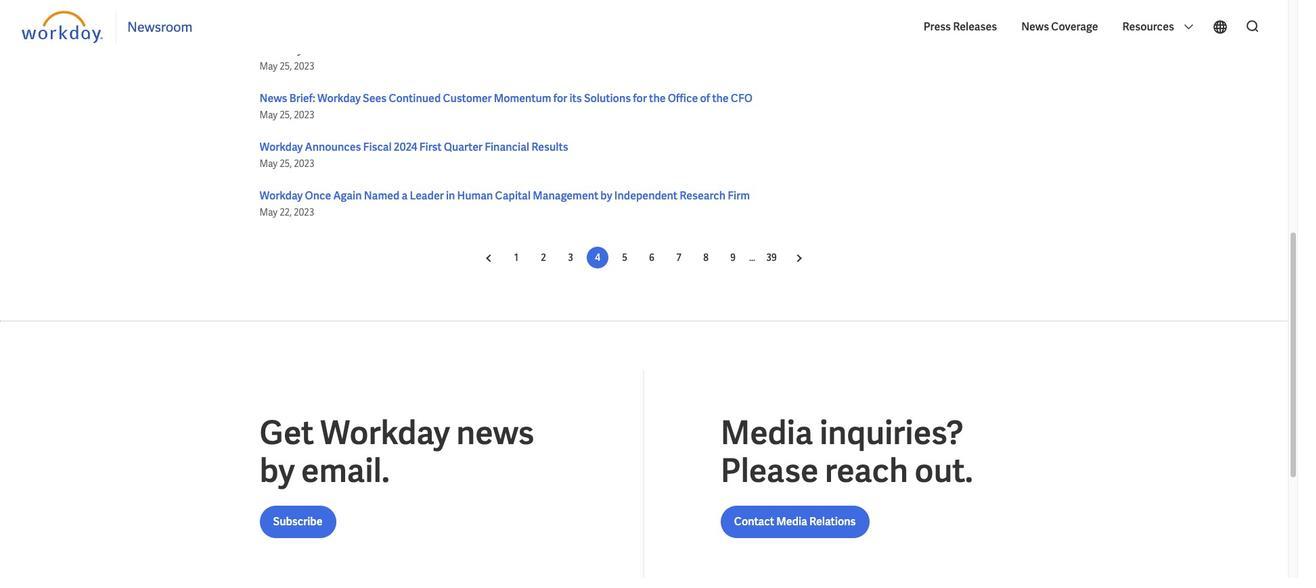 Task type: vqa. For each thing, say whether or not it's contained in the screenshot.
25,
yes



Task type: locate. For each thing, give the bounding box(es) containing it.
customer
[[443, 91, 492, 106]]

workday inside the workday announces fiscal 2024 first quarter financial results may 25, 2023
[[260, 140, 303, 154]]

1 horizontal spatial financial
[[485, 140, 530, 154]]

resources link
[[1116, 9, 1202, 45]]

3 may from the top
[[260, 158, 278, 170]]

momentum
[[494, 91, 551, 106]]

workday for announces
[[260, 140, 303, 154]]

workday inside workday once again named a leader in human capital management by independent research firm may 22, 2023
[[260, 189, 303, 203]]

workday
[[260, 43, 303, 57], [318, 91, 361, 106], [260, 140, 303, 154], [260, 189, 303, 203], [320, 412, 450, 454]]

0 horizontal spatial news
[[260, 91, 287, 106]]

None search field
[[1237, 13, 1267, 41]]

workday once again named a leader in human capital management by independent research firm may 22, 2023
[[260, 189, 750, 219]]

1 may from the top
[[260, 60, 278, 72]]

9
[[731, 252, 736, 264]]

by inside workday once again named a leader in human capital management by independent research firm may 22, 2023
[[601, 189, 613, 203]]

2 25, from the top
[[280, 109, 292, 121]]

1 horizontal spatial by
[[601, 189, 613, 203]]

capital
[[495, 189, 531, 203]]

may inside 'news brief: workday sees continued customer momentum for its solutions for the office of the cfo may 25, 2023'
[[260, 109, 278, 121]]

rowe
[[369, 43, 396, 57]]

2023 inside workday once again named a leader in human capital management by independent research firm may 22, 2023
[[294, 207, 314, 219]]

2023 down names
[[294, 60, 315, 72]]

2023 down announces
[[294, 158, 315, 170]]

25, up brief:
[[280, 60, 292, 72]]

workday inside get workday news by email.
[[320, 412, 450, 454]]

2023 inside 'news brief: workday sees continued customer momentum for its solutions for the office of the cfo may 25, 2023'
[[294, 109, 315, 121]]

2 may from the top
[[260, 109, 278, 121]]

first
[[420, 140, 442, 154]]

leader
[[410, 189, 444, 203]]

chief
[[398, 43, 424, 57]]

1 horizontal spatial the
[[712, 91, 729, 106]]

25, inside workday names zane rowe chief financial officer may 25, 2023
[[280, 60, 292, 72]]

the
[[649, 91, 666, 106], [712, 91, 729, 106]]

0 vertical spatial 25,
[[280, 60, 292, 72]]

newsroom link
[[127, 18, 193, 36]]

for left "its"
[[554, 91, 568, 106]]

1 vertical spatial media
[[777, 515, 808, 529]]

officer
[[473, 43, 508, 57]]

1 vertical spatial news
[[260, 91, 287, 106]]

financial inside the workday announces fiscal 2024 first quarter financial results may 25, 2023
[[485, 140, 530, 154]]

4 may from the top
[[260, 207, 278, 219]]

workday inside workday names zane rowe chief financial officer may 25, 2023
[[260, 43, 303, 57]]

contact media relations
[[735, 515, 856, 529]]

show next page image
[[794, 255, 802, 262]]

brief:
[[290, 91, 315, 106]]

0 vertical spatial financial
[[427, 43, 471, 57]]

current page 4 element
[[587, 252, 609, 264]]

financial down 'news brief: workday sees continued customer momentum for its solutions for the office of the cfo may 25, 2023'
[[485, 140, 530, 154]]

1 vertical spatial financial
[[485, 140, 530, 154]]

news coverage
[[1022, 20, 1099, 34]]

25,
[[280, 60, 292, 72], [280, 109, 292, 121], [280, 158, 292, 170]]

please
[[721, 450, 819, 492]]

1 vertical spatial 25,
[[280, 109, 292, 121]]

media
[[721, 412, 813, 454], [777, 515, 808, 529]]

2023 right 22,
[[294, 207, 314, 219]]

may inside workday once again named a leader in human capital management by independent research firm may 22, 2023
[[260, 207, 278, 219]]

zane
[[342, 43, 367, 57]]

workday for once
[[260, 189, 303, 203]]

2
[[541, 252, 546, 264]]

39 link
[[761, 247, 783, 269]]

names
[[305, 43, 340, 57]]

0 vertical spatial media
[[721, 412, 813, 454]]

financial
[[427, 43, 471, 57], [485, 140, 530, 154]]

news
[[1022, 20, 1050, 34], [260, 91, 287, 106]]

management
[[533, 189, 599, 203]]

25, inside 'news brief: workday sees continued customer momentum for its solutions for the office of the cfo may 25, 2023'
[[280, 109, 292, 121]]

workday inside 'news brief: workday sees continued customer momentum for its solutions for the office of the cfo may 25, 2023'
[[318, 91, 361, 106]]

for right solutions
[[633, 91, 647, 106]]

the left office
[[649, 91, 666, 106]]

news inside 'news brief: workday sees continued customer momentum for its solutions for the office of the cfo may 25, 2023'
[[260, 91, 287, 106]]

news for news brief: workday sees continued customer momentum for its solutions for the office of the cfo may 25, 2023
[[260, 91, 287, 106]]

continued
[[389, 91, 441, 106]]

get
[[260, 412, 314, 454]]

the right of
[[712, 91, 729, 106]]

news left coverage
[[1022, 20, 1050, 34]]

2023 down brief:
[[294, 109, 315, 121]]

0 horizontal spatial by
[[260, 450, 295, 492]]

resources
[[1123, 20, 1177, 34]]

1 vertical spatial by
[[260, 450, 295, 492]]

by up "subscribe"
[[260, 450, 295, 492]]

sees
[[363, 91, 387, 106]]

human
[[457, 189, 493, 203]]

2024
[[394, 140, 417, 154]]

25, inside the workday announces fiscal 2024 first quarter financial results may 25, 2023
[[280, 158, 292, 170]]

may inside workday names zane rowe chief financial officer may 25, 2023
[[260, 60, 278, 72]]

1 horizontal spatial for
[[633, 91, 647, 106]]

results
[[532, 140, 569, 154]]

2023
[[294, 60, 315, 72], [294, 109, 315, 121], [294, 158, 315, 170], [294, 207, 314, 219]]

25, down brief:
[[280, 109, 292, 121]]

workday once again named a leader in human capital management by independent research firm link
[[260, 189, 750, 203]]

1 for from the left
[[554, 91, 568, 106]]

0 horizontal spatial the
[[649, 91, 666, 106]]

once
[[305, 189, 331, 203]]

0 horizontal spatial financial
[[427, 43, 471, 57]]

financial right chief on the top left
[[427, 43, 471, 57]]

workday names zane rowe chief financial officer may 25, 2023
[[260, 43, 508, 72]]

3 25, from the top
[[280, 158, 292, 170]]

1 25, from the top
[[280, 60, 292, 72]]

1
[[515, 252, 519, 264]]

office
[[668, 91, 698, 106]]

press
[[924, 20, 951, 34]]

fiscal
[[363, 140, 392, 154]]

out.
[[915, 450, 974, 492]]

may
[[260, 60, 278, 72], [260, 109, 278, 121], [260, 158, 278, 170], [260, 207, 278, 219]]

5
[[622, 252, 628, 264]]

0 vertical spatial by
[[601, 189, 613, 203]]

2023 inside the workday announces fiscal 2024 first quarter financial results may 25, 2023
[[294, 158, 315, 170]]

by left independent
[[601, 189, 613, 203]]

3
[[568, 252, 573, 264]]

1 horizontal spatial news
[[1022, 20, 1050, 34]]

news brief: workday sees continued customer momentum for its solutions for the office of the cfo may 25, 2023
[[260, 91, 753, 121]]

for
[[554, 91, 568, 106], [633, 91, 647, 106]]

2 vertical spatial 25,
[[280, 158, 292, 170]]

press releases link
[[917, 9, 1004, 45]]

news left brief:
[[260, 91, 287, 106]]

by
[[601, 189, 613, 203], [260, 450, 295, 492]]

go to the newsroom homepage image
[[22, 11, 105, 43]]

a
[[402, 189, 408, 203]]

25, up 22,
[[280, 158, 292, 170]]

email.
[[301, 450, 390, 492]]

0 horizontal spatial for
[[554, 91, 568, 106]]

0 vertical spatial news
[[1022, 20, 1050, 34]]

coverage
[[1052, 20, 1099, 34]]



Task type: describe. For each thing, give the bounding box(es) containing it.
media inside media inquiries? please reach out.
[[721, 412, 813, 454]]

news
[[457, 412, 534, 454]]

its
[[570, 91, 582, 106]]

subscribe link
[[260, 506, 336, 539]]

workday for names
[[260, 43, 303, 57]]

8 link
[[695, 247, 717, 269]]

media inquiries? please reach out.
[[721, 412, 974, 492]]

contact media relations link
[[721, 506, 870, 539]]

6
[[649, 252, 655, 264]]

5 link
[[614, 247, 636, 269]]

named
[[364, 189, 400, 203]]

…
[[750, 252, 756, 264]]

9 link
[[722, 247, 744, 269]]

3 link
[[560, 247, 582, 269]]

reach
[[825, 450, 909, 492]]

news brief: workday sees continued customer momentum for its solutions for the office of the cfo link
[[260, 91, 753, 106]]

subscribe
[[273, 515, 323, 529]]

1 link
[[506, 247, 527, 269]]

workday names zane rowe chief financial officer link
[[260, 43, 508, 57]]

press releases
[[924, 20, 998, 34]]

quarter
[[444, 140, 483, 154]]

8
[[704, 252, 709, 264]]

firm
[[728, 189, 750, 203]]

inquiries?
[[820, 412, 964, 454]]

financial inside workday names zane rowe chief financial officer may 25, 2023
[[427, 43, 471, 57]]

by inside get workday news by email.
[[260, 450, 295, 492]]

workday announces fiscal 2024 first quarter financial results may 25, 2023
[[260, 140, 569, 170]]

solutions
[[584, 91, 631, 106]]

may inside the workday announces fiscal 2024 first quarter financial results may 25, 2023
[[260, 158, 278, 170]]

22,
[[280, 207, 292, 219]]

6 link
[[641, 247, 663, 269]]

2 the from the left
[[712, 91, 729, 106]]

2 for from the left
[[633, 91, 647, 106]]

show previous page image
[[486, 255, 494, 262]]

news for news coverage
[[1022, 20, 1050, 34]]

independent
[[615, 189, 678, 203]]

globe icon image
[[1213, 19, 1229, 35]]

1 the from the left
[[649, 91, 666, 106]]

again
[[333, 189, 362, 203]]

2023 inside workday names zane rowe chief financial officer may 25, 2023
[[294, 60, 315, 72]]

relations
[[810, 515, 856, 529]]

announces
[[305, 140, 361, 154]]

cfo
[[731, 91, 753, 106]]

workday announces fiscal 2024 first quarter financial results link
[[260, 140, 569, 154]]

newsroom
[[127, 18, 193, 36]]

4
[[595, 252, 601, 264]]

7
[[677, 252, 682, 264]]

contact
[[735, 515, 775, 529]]

of
[[700, 91, 710, 106]]

2 link
[[533, 247, 555, 269]]

releases
[[953, 20, 998, 34]]

7 link
[[668, 247, 690, 269]]

39
[[767, 252, 777, 264]]

in
[[446, 189, 455, 203]]

news coverage link
[[1015, 9, 1105, 45]]

get workday news by email.
[[260, 412, 534, 492]]

research
[[680, 189, 726, 203]]



